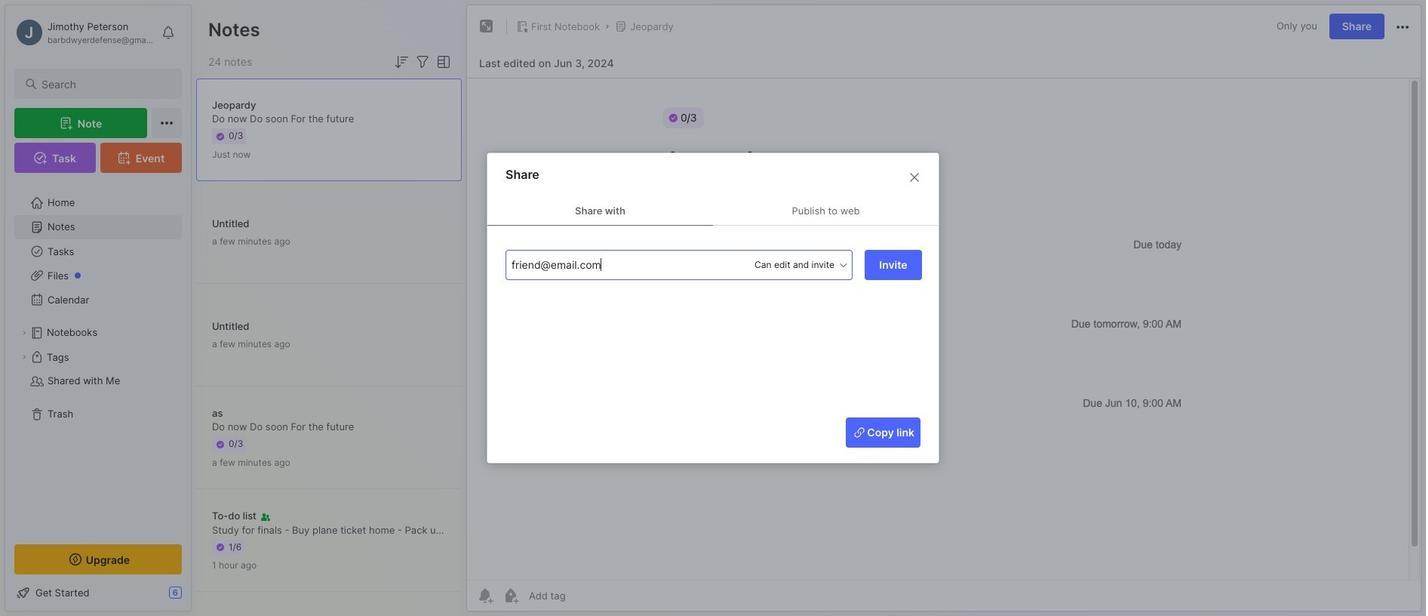 Task type: locate. For each thing, give the bounding box(es) containing it.
add tag image
[[502, 587, 520, 605]]

tab
[[488, 196, 713, 226], [713, 196, 939, 226]]

add a reminder image
[[476, 587, 495, 605]]

tab up select permission field
[[713, 196, 939, 226]]

tree
[[5, 182, 191, 531]]

1 tab from the left
[[488, 196, 713, 226]]

None search field
[[42, 75, 168, 93]]

tab up add tag field
[[488, 196, 713, 226]]

main element
[[0, 0, 196, 616]]

Note Editor text field
[[467, 78, 1422, 580]]

expand notebooks image
[[20, 328, 29, 337]]

tab list
[[488, 196, 939, 226]]

Select permission field
[[726, 258, 849, 272]]



Task type: vqa. For each thing, say whether or not it's contained in the screenshot.
NOTE WINDOW "element"
yes



Task type: describe. For each thing, give the bounding box(es) containing it.
expand tags image
[[20, 353, 29, 362]]

expand note image
[[478, 17, 496, 35]]

tree inside main element
[[5, 182, 191, 531]]

none search field inside main element
[[42, 75, 168, 93]]

Add tag field
[[510, 257, 692, 273]]

2 tab from the left
[[713, 196, 939, 226]]

note window element
[[467, 5, 1422, 612]]

Search text field
[[42, 77, 168, 91]]

close image
[[906, 168, 924, 186]]



